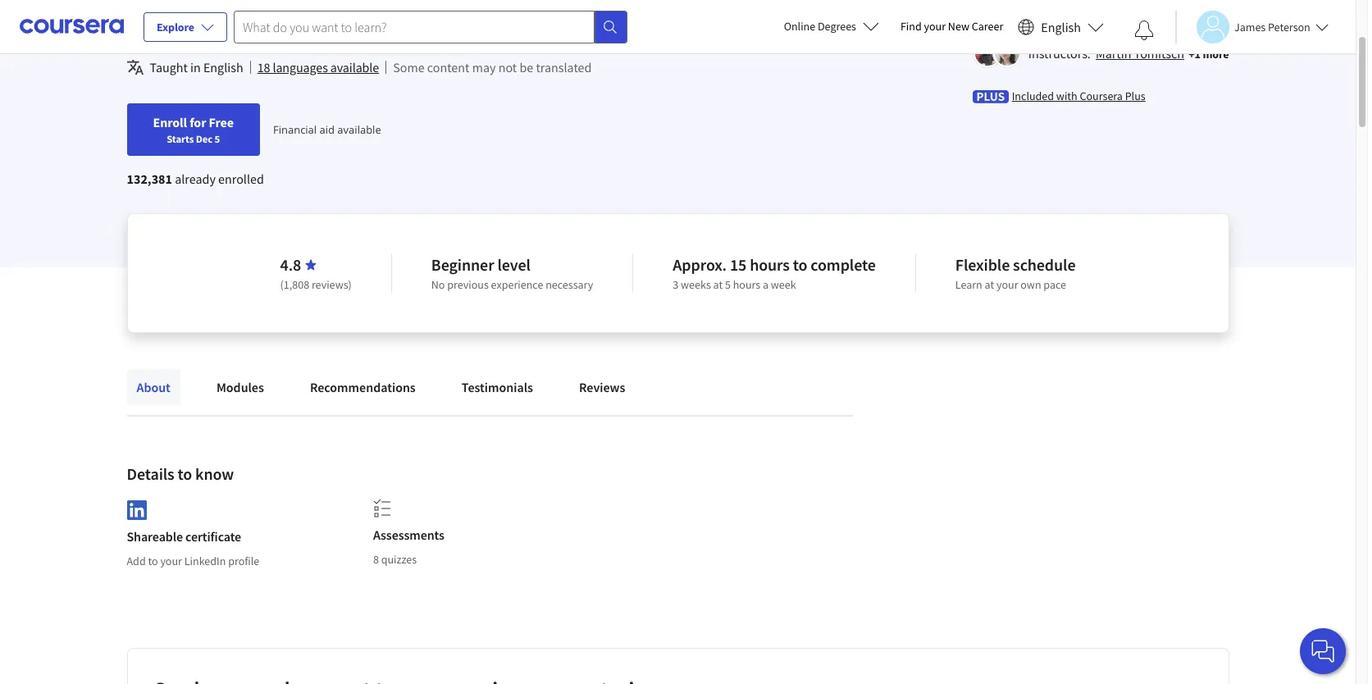Task type: vqa. For each thing, say whether or not it's contained in the screenshot.
Mobile and Web Development link at the left top
no



Task type: describe. For each thing, give the bounding box(es) containing it.
some content may not be translated
[[393, 59, 592, 75]]

necessary
[[546, 277, 593, 292]]

own
[[1021, 277, 1041, 292]]

instructors: martin tomitsch +1 more
[[1028, 45, 1229, 61]]

more
[[1203, 46, 1229, 61]]

james
[[1234, 19, 1266, 34]]

15
[[730, 254, 747, 275]]

quizzes
[[381, 552, 417, 567]]

4.8
[[280, 254, 301, 275]]

about
[[137, 379, 171, 395]]

0 vertical spatial hours
[[750, 254, 790, 275]]

show notifications image
[[1134, 21, 1154, 40]]

no
[[431, 277, 445, 292]]

design:
[[439, 0, 553, 2]]

may
[[472, 59, 496, 75]]

reviews)
[[312, 277, 352, 292]]

your inside "flexible schedule learn at your own pace"
[[996, 277, 1018, 292]]

shareable
[[127, 528, 183, 544]]

find
[[900, 19, 922, 34]]

(1,808
[[280, 277, 309, 292]]

james peterson
[[1234, 19, 1310, 34]]

martin tomitsch link
[[1096, 45, 1184, 61]]

8
[[373, 552, 379, 567]]

beginner level no previous experience necessary
[[431, 254, 593, 292]]

plus
[[1125, 88, 1145, 103]]

dec
[[196, 132, 213, 145]]

+1
[[1189, 46, 1200, 61]]

james peterson button
[[1175, 10, 1328, 43]]

enrolled
[[218, 171, 264, 187]]

martin tomitsch image
[[975, 41, 999, 65]]

coursera image
[[20, 13, 124, 40]]

18 languages available
[[257, 59, 379, 75]]

with
[[1056, 88, 1077, 103]]

online degrees
[[784, 19, 856, 34]]

a inside approx. 15 hours to complete 3 weeks at 5 hours a week
[[763, 277, 769, 292]]

chat with us image
[[1310, 638, 1336, 664]]

coursera
[[1080, 88, 1123, 103]]

3
[[673, 277, 678, 292]]

tomitsch
[[1134, 45, 1184, 61]]

know
[[195, 463, 234, 484]]

132,381 already enrolled
[[127, 171, 264, 187]]

english button
[[1012, 0, 1110, 53]]

free
[[209, 114, 234, 130]]

instructors:
[[1028, 45, 1091, 61]]

experience
[[491, 277, 543, 292]]

online degrees button
[[771, 8, 892, 44]]

through
[[301, 0, 432, 2]]

gain
[[972, 8, 994, 23]]

in
[[190, 59, 201, 75]]

online
[[784, 19, 815, 34]]

8 quizzes
[[373, 552, 417, 567]]

approx.
[[673, 254, 727, 275]]

1 horizontal spatial a
[[1053, 8, 1059, 23]]

make,
[[666, 0, 757, 2]]

break,
[[127, 0, 226, 45]]

some
[[393, 59, 425, 75]]

flexible
[[955, 254, 1010, 275]]

recommendations
[[310, 379, 416, 395]]

0 horizontal spatial english
[[203, 59, 243, 75]]

content
[[427, 59, 469, 75]]

career
[[972, 19, 1003, 34]]

cara wrigley image
[[995, 41, 1019, 65]]

5 inside approx. 15 hours to complete 3 weeks at 5 hours a week
[[725, 277, 731, 292]]

details
[[127, 463, 174, 484]]

18 languages available button
[[257, 57, 379, 77]]

profile
[[228, 553, 259, 568]]

(1,808 reviews)
[[280, 277, 352, 292]]

fundamentals
[[1153, 8, 1220, 23]]

starts
[[167, 132, 194, 145]]

reviews link
[[569, 369, 635, 405]]

at inside approx. 15 hours to complete 3 weeks at 5 hours a week
[[713, 277, 723, 292]]

insight
[[997, 8, 1029, 23]]

details to know
[[127, 463, 234, 484]]

included
[[1012, 88, 1054, 103]]

coursera plus image
[[972, 90, 1009, 103]]

learn
[[1108, 8, 1133, 23]]

translated
[[536, 59, 592, 75]]

to for your
[[148, 553, 158, 568]]

What do you want to learn? text field
[[234, 10, 595, 43]]



Task type: locate. For each thing, give the bounding box(es) containing it.
and
[[1088, 8, 1106, 23]]

1 vertical spatial available
[[337, 122, 381, 137]]

0 vertical spatial 5
[[215, 132, 220, 145]]

testimonials
[[462, 379, 533, 395]]

0 horizontal spatial to
[[148, 553, 158, 568]]

schedule
[[1013, 254, 1076, 275]]

available inside button
[[330, 59, 379, 75]]

to for know
[[178, 463, 192, 484]]

available for 18 languages available
[[330, 59, 379, 75]]

a
[[1053, 8, 1059, 23], [763, 277, 769, 292]]

0 horizontal spatial your
[[160, 553, 182, 568]]

1 horizontal spatial your
[[924, 19, 946, 34]]

1 vertical spatial hours
[[733, 277, 760, 292]]

+1 more button
[[1189, 46, 1229, 62]]

0 horizontal spatial at
[[713, 277, 723, 292]]

repeat
[[234, 0, 342, 45]]

modules link
[[207, 369, 274, 405]]

explore button
[[144, 12, 227, 42]]

5
[[215, 132, 220, 145], [725, 277, 731, 292]]

to left "know"
[[178, 463, 192, 484]]

2 vertical spatial to
[[148, 553, 158, 568]]

available right aid
[[337, 122, 381, 137]]

your down shareable certificate
[[160, 553, 182, 568]]

available
[[330, 59, 379, 75], [337, 122, 381, 137]]

innovation through design: think, make, break, repeat
[[127, 0, 757, 45]]

new
[[948, 19, 969, 34]]

hours down 15 at top
[[733, 277, 760, 292]]

recommendations link
[[300, 369, 425, 405]]

1 vertical spatial to
[[178, 463, 192, 484]]

be
[[519, 59, 533, 75]]

at right learn
[[985, 277, 994, 292]]

18
[[257, 59, 270, 75]]

to right add
[[148, 553, 158, 568]]

innovation
[[127, 0, 294, 2]]

to up week
[[793, 254, 807, 275]]

gain insight into a topic and learn the fundamentals
[[972, 8, 1220, 23]]

english right in
[[203, 59, 243, 75]]

find your new career
[[900, 19, 1003, 34]]

degrees
[[818, 19, 856, 34]]

about link
[[127, 369, 180, 405]]

hours
[[750, 254, 790, 275], [733, 277, 760, 292]]

at right weeks at the top of the page
[[713, 277, 723, 292]]

at
[[713, 277, 723, 292], [985, 277, 994, 292]]

learn
[[955, 277, 982, 292]]

modules
[[216, 379, 264, 395]]

taught in english
[[150, 59, 243, 75]]

reviews
[[579, 379, 625, 395]]

into
[[1032, 8, 1051, 23]]

0 horizontal spatial 5
[[215, 132, 220, 145]]

0 vertical spatial english
[[1041, 18, 1081, 35]]

beginner
[[431, 254, 494, 275]]

a right "into"
[[1053, 8, 1059, 23]]

your
[[924, 19, 946, 34], [996, 277, 1018, 292], [160, 553, 182, 568]]

financial aid available button
[[273, 122, 381, 137]]

enroll for free starts dec 5
[[153, 114, 234, 145]]

2 at from the left
[[985, 277, 994, 292]]

week
[[771, 277, 796, 292]]

1 vertical spatial a
[[763, 277, 769, 292]]

1 horizontal spatial 5
[[725, 277, 731, 292]]

0 vertical spatial available
[[330, 59, 379, 75]]

1 vertical spatial 5
[[725, 277, 731, 292]]

5 right dec
[[215, 132, 220, 145]]

1 at from the left
[[713, 277, 723, 292]]

testimonials link
[[452, 369, 543, 405]]

1 vertical spatial your
[[996, 277, 1018, 292]]

0 vertical spatial a
[[1053, 8, 1059, 23]]

financial aid available
[[273, 122, 381, 137]]

to inside approx. 15 hours to complete 3 weeks at 5 hours a week
[[793, 254, 807, 275]]

0 horizontal spatial a
[[763, 277, 769, 292]]

for
[[190, 114, 206, 130]]

assessments
[[373, 527, 444, 543]]

not
[[498, 59, 517, 75]]

1 horizontal spatial english
[[1041, 18, 1081, 35]]

pace
[[1044, 277, 1066, 292]]

available for financial aid available
[[337, 122, 381, 137]]

1 horizontal spatial at
[[985, 277, 994, 292]]

your right find
[[924, 19, 946, 34]]

english inside "button"
[[1041, 18, 1081, 35]]

available left some
[[330, 59, 379, 75]]

approx. 15 hours to complete 3 weeks at 5 hours a week
[[673, 254, 876, 292]]

the
[[1135, 8, 1151, 23]]

132,381
[[127, 171, 172, 187]]

linkedin
[[184, 553, 226, 568]]

5 inside the enroll for free starts dec 5
[[215, 132, 220, 145]]

a left week
[[763, 277, 769, 292]]

taught
[[150, 59, 188, 75]]

financial
[[273, 122, 317, 137]]

1 vertical spatial english
[[203, 59, 243, 75]]

explore
[[157, 20, 194, 34]]

5 down 15 at top
[[725, 277, 731, 292]]

think,
[[560, 0, 659, 2]]

1 horizontal spatial to
[[178, 463, 192, 484]]

0 vertical spatial to
[[793, 254, 807, 275]]

level
[[497, 254, 530, 275]]

find your new career link
[[892, 16, 1012, 37]]

hours up week
[[750, 254, 790, 275]]

enroll
[[153, 114, 187, 130]]

2 horizontal spatial your
[[996, 277, 1018, 292]]

flexible schedule learn at your own pace
[[955, 254, 1076, 292]]

0 vertical spatial your
[[924, 19, 946, 34]]

topic
[[1061, 8, 1085, 23]]

your left own
[[996, 277, 1018, 292]]

peterson
[[1268, 19, 1310, 34]]

2 vertical spatial your
[[160, 553, 182, 568]]

None search field
[[234, 10, 627, 43]]

to
[[793, 254, 807, 275], [178, 463, 192, 484], [148, 553, 158, 568]]

included with coursera plus link
[[1012, 87, 1145, 104]]

already
[[175, 171, 216, 187]]

add
[[127, 553, 146, 568]]

at inside "flexible schedule learn at your own pace"
[[985, 277, 994, 292]]

weeks
[[681, 277, 711, 292]]

2 horizontal spatial to
[[793, 254, 807, 275]]

complete
[[811, 254, 876, 275]]

english up "instructors:"
[[1041, 18, 1081, 35]]

martin
[[1096, 45, 1131, 61]]



